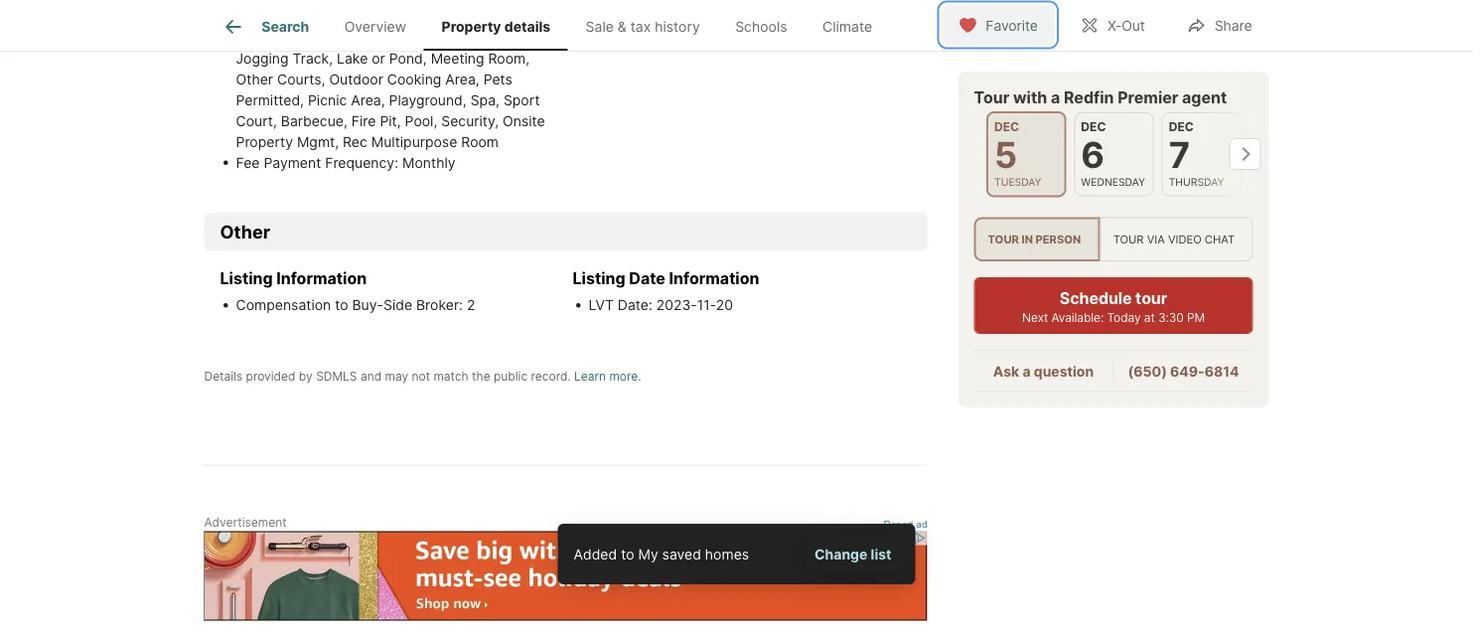 Task type: locate. For each thing, give the bounding box(es) containing it.
tour in person
[[988, 232, 1082, 246]]

dec down with
[[994, 120, 1019, 134]]

homes
[[705, 545, 749, 562]]

banquet facilities, biking trails, billiard room, club house, guard, gym/ex room, hiking trails, jogging track, lake or pond, meeting room, other courts, outdoor cooking area, pets permitted, picnic area, playground, spa, sport court, barbecue, fire pit, pool, security, onsite property mgmt, rec multipurpose room fee payment frequency: monthly
[[236, 8, 552, 171]]

0 vertical spatial room,
[[494, 8, 536, 25]]

dec for 7
[[1169, 120, 1194, 134]]

at
[[1145, 310, 1156, 325]]

20
[[716, 296, 733, 313]]

wednesday
[[1081, 175, 1145, 188]]

tour left with
[[974, 87, 1010, 107]]

6814
[[1205, 363, 1240, 380]]

0 vertical spatial to
[[335, 296, 348, 313]]

jogging
[[236, 49, 289, 66]]

information inside listing information compensation to buy-side broker: 2
[[277, 269, 367, 288]]

courts,
[[277, 70, 326, 87]]

agent
[[1183, 87, 1228, 107]]

0 vertical spatial property
[[442, 18, 501, 35]]

to left my
[[621, 545, 635, 562]]

information up compensation
[[277, 269, 367, 288]]

available:
[[1052, 310, 1104, 325]]

dec for 5
[[994, 120, 1019, 134]]

room, up hiking
[[494, 8, 536, 25]]

1 horizontal spatial dec
[[1081, 120, 1106, 134]]

change list
[[815, 546, 892, 563]]

thursday
[[1169, 175, 1224, 188]]

1 horizontal spatial to
[[621, 545, 635, 562]]

trails,
[[404, 8, 443, 25], [513, 29, 552, 46]]

multipurpose
[[371, 133, 457, 150]]

0 horizontal spatial information
[[277, 269, 367, 288]]

listing for listing information
[[220, 269, 273, 288]]

next image
[[1230, 138, 1262, 170]]

information
[[277, 269, 367, 288], [669, 269, 760, 288]]

listing inside listing information compensation to buy-side broker: 2
[[220, 269, 273, 288]]

room
[[461, 133, 499, 150]]

1 horizontal spatial a
[[1051, 87, 1061, 107]]

fees
[[646, 24, 677, 41]]

3 dec from the left
[[1169, 120, 1194, 134]]

in
[[1022, 232, 1033, 246]]

dec inside dec 6 wednesday
[[1081, 120, 1106, 134]]

premier
[[1118, 87, 1179, 107]]

listing up lvt at the left top of the page
[[573, 269, 626, 288]]

dec for 6
[[1081, 120, 1106, 134]]

1 vertical spatial a
[[1023, 363, 1031, 380]]

area, up fire
[[351, 91, 385, 108]]

1 vertical spatial room,
[[422, 29, 464, 46]]

pit,
[[380, 112, 401, 129]]

other down jogging on the left of the page
[[236, 70, 273, 87]]

other down fee
[[220, 220, 270, 242]]

search
[[262, 18, 309, 35]]

ask a question
[[994, 363, 1094, 380]]

by
[[299, 369, 313, 383]]

or
[[372, 49, 385, 66]]

report ad button
[[884, 519, 928, 534]]

0 horizontal spatial listing
[[220, 269, 273, 288]]

0 horizontal spatial trails,
[[404, 8, 443, 25]]

1 vertical spatial monthly
[[402, 154, 456, 171]]

2 horizontal spatial dec
[[1169, 120, 1194, 134]]

2 dec from the left
[[1081, 120, 1106, 134]]

1 horizontal spatial listing
[[573, 269, 626, 288]]

dec down the redfin
[[1081, 120, 1106, 134]]

sale & tax history tab
[[568, 3, 718, 51]]

0 horizontal spatial dec
[[994, 120, 1019, 134]]

court,
[[236, 112, 277, 129]]

dec inside dec 5 tuesday
[[994, 120, 1019, 134]]

0 horizontal spatial monthly
[[402, 154, 456, 171]]

room, up pets
[[488, 49, 530, 66]]

dec inside dec 7 thursday
[[1169, 120, 1194, 134]]

None button
[[986, 111, 1066, 197], [1074, 112, 1154, 196], [1162, 112, 1242, 196], [986, 111, 1066, 197], [1074, 112, 1154, 196], [1162, 112, 1242, 196]]

overview
[[345, 18, 407, 35]]

1 horizontal spatial trails,
[[513, 29, 552, 46]]

property
[[442, 18, 501, 35], [236, 133, 293, 150]]

cooking
[[387, 70, 442, 87]]

0 vertical spatial other
[[236, 70, 273, 87]]

2 listing from the left
[[573, 269, 626, 288]]

2 information from the left
[[669, 269, 760, 288]]

listing date information lvt date: 2023-11-20
[[573, 269, 760, 313]]

1 horizontal spatial monthly
[[589, 24, 642, 41]]

other inside the banquet facilities, biking trails, billiard room, club house, guard, gym/ex room, hiking trails, jogging track, lake or pond, meeting room, other courts, outdoor cooking area, pets permitted, picnic area, playground, spa, sport court, barbecue, fire pit, pool, security, onsite property mgmt, rec multipurpose room fee payment frequency: monthly
[[236, 70, 273, 87]]

property down the court, at the left top of the page
[[236, 133, 293, 150]]

trails, up gym/ex
[[404, 8, 443, 25]]

picnic
[[308, 91, 347, 108]]

not
[[412, 369, 430, 383]]

listing
[[220, 269, 273, 288], [573, 269, 626, 288]]

favorite button
[[941, 4, 1055, 45]]

tour left via
[[1114, 232, 1144, 246]]

0 horizontal spatial to
[[335, 296, 348, 313]]

1 vertical spatial area,
[[351, 91, 385, 108]]

room, up meeting
[[422, 29, 464, 46]]

lvt
[[589, 296, 614, 313]]

1 vertical spatial property
[[236, 133, 293, 150]]

compensation
[[236, 296, 331, 313]]

list box containing tour in person
[[974, 217, 1254, 262]]

1 dec from the left
[[994, 120, 1019, 134]]

1 horizontal spatial information
[[669, 269, 760, 288]]

1 information from the left
[[277, 269, 367, 288]]

sale
[[586, 18, 614, 35]]

area, down meeting
[[446, 70, 480, 87]]

date
[[629, 269, 666, 288]]

public
[[494, 369, 528, 383]]

to left buy-
[[335, 296, 348, 313]]

information inside listing date information lvt date: 2023-11-20
[[669, 269, 760, 288]]

tab list
[[204, 0, 906, 51]]

information up the 11-
[[669, 269, 760, 288]]

a right with
[[1051, 87, 1061, 107]]

schools tab
[[718, 3, 805, 51]]

listing inside listing date information lvt date: 2023-11-20
[[573, 269, 626, 288]]

question
[[1034, 363, 1094, 380]]

ask a question link
[[994, 363, 1094, 380]]

a right ask
[[1023, 363, 1031, 380]]

tax
[[631, 18, 651, 35]]

hiking
[[468, 29, 509, 46]]

x-out
[[1108, 17, 1146, 34]]

1 horizontal spatial area,
[[446, 70, 480, 87]]

other
[[236, 70, 273, 87], [220, 220, 270, 242]]

details
[[204, 369, 243, 383]]

learn
[[574, 369, 606, 383]]

listing up compensation
[[220, 269, 273, 288]]

pool,
[[405, 112, 438, 129]]

1 horizontal spatial property
[[442, 18, 501, 35]]

11-
[[697, 296, 716, 313]]

a
[[1051, 87, 1061, 107], [1023, 363, 1031, 380]]

0 vertical spatial a
[[1051, 87, 1061, 107]]

details
[[505, 18, 551, 35]]

monthly
[[589, 24, 642, 41], [402, 154, 456, 171]]

1 listing from the left
[[220, 269, 273, 288]]

list box
[[974, 217, 1254, 262]]

649-
[[1171, 363, 1205, 380]]

(650)
[[1129, 363, 1168, 380]]

0 vertical spatial trails,
[[404, 8, 443, 25]]

record.
[[531, 369, 571, 383]]

property up meeting
[[442, 18, 501, 35]]

trails, right hiking
[[513, 29, 552, 46]]

0 vertical spatial monthly
[[589, 24, 642, 41]]

permitted,
[[236, 91, 304, 108]]

change
[[815, 546, 868, 563]]

0 horizontal spatial property
[[236, 133, 293, 150]]

chat
[[1205, 232, 1235, 246]]

tour left the in
[[988, 232, 1020, 246]]

dec down "agent"
[[1169, 120, 1194, 134]]



Task type: vqa. For each thing, say whether or not it's contained in the screenshot.
the Picnic
yes



Task type: describe. For each thing, give the bounding box(es) containing it.
6
[[1081, 133, 1105, 176]]

tour for tour with a redfin premier agent
[[974, 87, 1010, 107]]

schedule tour next available: today at 3:30 pm
[[1023, 288, 1206, 325]]

schedule
[[1060, 288, 1132, 308]]

tour
[[1136, 288, 1168, 308]]

gym/ex
[[368, 29, 419, 46]]

1 vertical spatial to
[[621, 545, 635, 562]]

0 horizontal spatial area,
[[351, 91, 385, 108]]

sale & tax history
[[586, 18, 700, 35]]

dec 5 tuesday
[[994, 120, 1042, 188]]

barbecue,
[[281, 112, 348, 129]]

broker:
[[416, 296, 463, 313]]

saved
[[662, 545, 702, 562]]

5
[[994, 133, 1017, 176]]

property inside the banquet facilities, biking trails, billiard room, club house, guard, gym/ex room, hiking trails, jogging track, lake or pond, meeting room, other courts, outdoor cooking area, pets permitted, picnic area, playground, spa, sport court, barbecue, fire pit, pool, security, onsite property mgmt, rec multipurpose room fee payment frequency: monthly
[[236, 133, 293, 150]]

next
[[1023, 310, 1049, 325]]

to inside listing information compensation to buy-side broker: 2
[[335, 296, 348, 313]]

property details tab
[[424, 3, 568, 51]]

guard,
[[320, 29, 364, 46]]

out
[[1122, 17, 1146, 34]]

ad region
[[204, 531, 928, 620]]

track,
[[293, 49, 333, 66]]

change list button
[[807, 536, 900, 572]]

redfin
[[1064, 87, 1115, 107]]

2023-
[[657, 296, 697, 313]]

list
[[871, 546, 892, 563]]

search link
[[222, 15, 309, 39]]

sport
[[504, 91, 540, 108]]

security,
[[442, 112, 499, 129]]

onsite
[[503, 112, 545, 129]]

&
[[618, 18, 627, 35]]

report
[[884, 519, 914, 530]]

buy-
[[352, 296, 384, 313]]

fee
[[236, 154, 260, 171]]

climate
[[823, 18, 873, 35]]

tour for tour via video chat
[[1114, 232, 1144, 246]]

share
[[1215, 17, 1253, 34]]

listing information compensation to buy-side broker: 2
[[220, 269, 475, 313]]

pond,
[[389, 49, 427, 66]]

report ad
[[884, 519, 928, 530]]

ad
[[917, 519, 928, 530]]

playground,
[[389, 91, 467, 108]]

biking
[[360, 8, 400, 25]]

banquet
[[236, 8, 291, 25]]

dec 6 wednesday
[[1081, 120, 1145, 188]]

provided
[[246, 369, 296, 383]]

tuesday
[[994, 175, 1042, 188]]

advertisement
[[204, 515, 287, 529]]

house,
[[270, 29, 316, 46]]

climate tab
[[805, 3, 890, 51]]

1 vertical spatial other
[[220, 220, 270, 242]]

0 horizontal spatial a
[[1023, 363, 1031, 380]]

monthly inside the banquet facilities, biking trails, billiard room, club house, guard, gym/ex room, hiking trails, jogging track, lake or pond, meeting room, other courts, outdoor cooking area, pets permitted, picnic area, playground, spa, sport court, barbecue, fire pit, pool, security, onsite property mgmt, rec multipurpose room fee payment frequency: monthly
[[402, 154, 456, 171]]

today
[[1108, 310, 1141, 325]]

7
[[1169, 133, 1190, 176]]

meeting
[[431, 49, 485, 66]]

overview tab
[[327, 3, 424, 51]]

tour with a redfin premier agent
[[974, 87, 1228, 107]]

my
[[638, 545, 659, 562]]

facilities,
[[295, 8, 356, 25]]

date:
[[618, 296, 653, 313]]

lake
[[337, 49, 368, 66]]

schools
[[736, 18, 788, 35]]

x-
[[1108, 17, 1122, 34]]

tour via video chat
[[1114, 232, 1235, 246]]

1 vertical spatial trails,
[[513, 29, 552, 46]]

favorite
[[986, 17, 1038, 34]]

history
[[655, 18, 700, 35]]

payment
[[264, 154, 321, 171]]

rec
[[343, 133, 368, 150]]

pets
[[484, 70, 513, 87]]

club
[[236, 29, 266, 46]]

x-out button
[[1063, 4, 1163, 45]]

property inside the "property details" "tab"
[[442, 18, 501, 35]]

added to my saved homes
[[574, 545, 749, 562]]

2 vertical spatial room,
[[488, 49, 530, 66]]

more.
[[610, 369, 642, 383]]

0 vertical spatial area,
[[446, 70, 480, 87]]

mgmt,
[[297, 133, 339, 150]]

$289
[[731, 24, 766, 41]]

pm
[[1188, 310, 1206, 325]]

side
[[384, 296, 413, 313]]

share button
[[1171, 4, 1270, 45]]

(650) 649-6814
[[1129, 363, 1240, 380]]

tab list containing search
[[204, 0, 906, 51]]

ask
[[994, 363, 1020, 380]]

tour for tour in person
[[988, 232, 1020, 246]]

listing for listing date information
[[573, 269, 626, 288]]

3:30
[[1159, 310, 1184, 325]]

property details
[[442, 18, 551, 35]]



